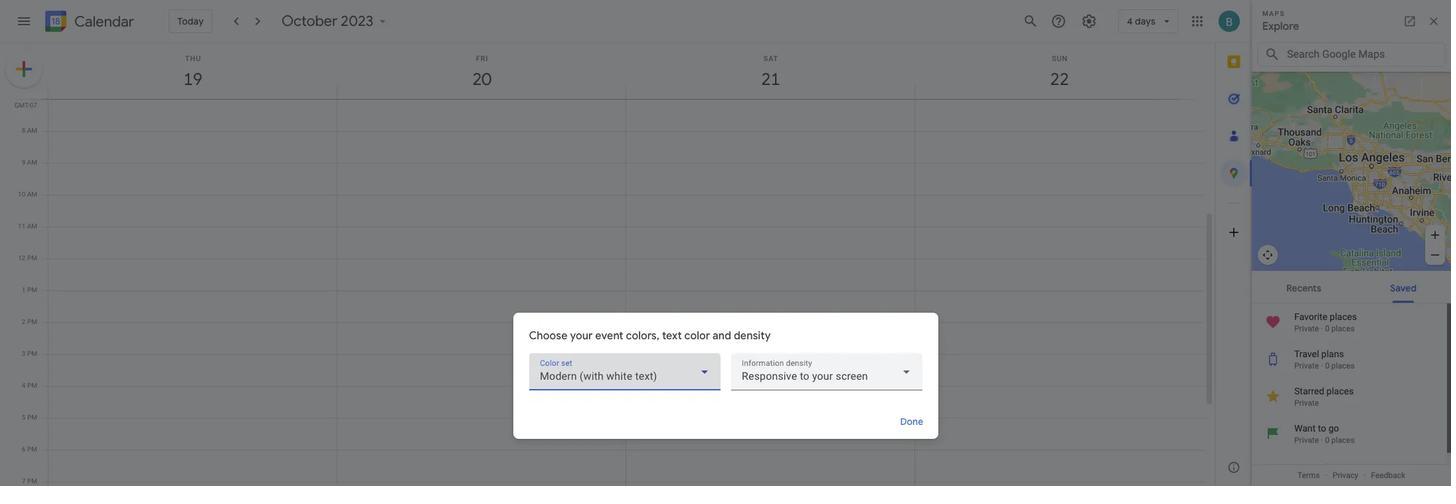 Task type: describe. For each thing, give the bounding box(es) containing it.
4
[[22, 382, 26, 389]]

pm for 6 pm
[[27, 446, 37, 453]]

and
[[713, 330, 732, 343]]

pm for 2 pm
[[27, 318, 37, 326]]

today button
[[169, 9, 212, 33]]

event
[[595, 330, 624, 343]]

2
[[22, 318, 26, 326]]

7 for 7 pm
[[22, 478, 26, 485]]

am for 10 am
[[27, 191, 37, 198]]

done button
[[891, 406, 933, 438]]

gmt-
[[14, 102, 30, 109]]

october
[[281, 12, 337, 31]]

5
[[22, 414, 26, 421]]

support image
[[1051, 13, 1067, 29]]

done
[[900, 416, 923, 428]]

density
[[734, 330, 771, 343]]

6
[[22, 446, 26, 453]]

pm for 4 pm
[[27, 382, 37, 389]]

2 column header from the left
[[337, 43, 626, 99]]

8 am
[[22, 127, 37, 134]]

8
[[22, 127, 25, 134]]

12
[[18, 254, 26, 262]]

choose your event colors, text color and density
[[529, 330, 771, 343]]

am for 8 am
[[27, 127, 37, 134]]

10
[[18, 191, 25, 198]]

pm for 1 pm
[[27, 286, 37, 294]]

gmt-07
[[14, 102, 37, 109]]

colors,
[[626, 330, 660, 343]]

1 column header from the left
[[48, 43, 337, 99]]

calendar
[[74, 12, 134, 31]]

7 pm
[[22, 478, 37, 485]]

calendar heading
[[72, 12, 134, 31]]

2023
[[341, 12, 373, 31]]

october 2023
[[281, 12, 373, 31]]

grid containing 7 am
[[0, 43, 1215, 486]]

4 pm
[[22, 382, 37, 389]]



Task type: locate. For each thing, give the bounding box(es) containing it.
pm right 2
[[27, 318, 37, 326]]

10 am
[[18, 191, 37, 198]]

color
[[685, 330, 710, 343]]

october 2023 button
[[276, 12, 395, 31]]

12 pm
[[18, 254, 37, 262]]

1 pm from the top
[[27, 254, 37, 262]]

pm right 6
[[27, 446, 37, 453]]

4 pm from the top
[[27, 350, 37, 357]]

2 pm from the top
[[27, 286, 37, 294]]

am right 11
[[27, 223, 37, 230]]

1 vertical spatial 7
[[22, 478, 26, 485]]

am right the 9
[[27, 159, 37, 166]]

None field
[[529, 354, 720, 391], [731, 354, 922, 391], [529, 354, 720, 391], [731, 354, 922, 391]]

text
[[662, 330, 682, 343]]

am for 7 am
[[27, 95, 37, 102]]

1 am from the top
[[27, 95, 37, 102]]

3 am from the top
[[27, 159, 37, 166]]

pm right 5
[[27, 414, 37, 421]]

choose your event colors, text color and density dialog
[[513, 313, 938, 439]]

6 pm from the top
[[27, 414, 37, 421]]

pm right 12
[[27, 254, 37, 262]]

am right 10
[[27, 191, 37, 198]]

0 vertical spatial 7
[[22, 95, 25, 102]]

4 column header from the left
[[915, 43, 1204, 99]]

11
[[18, 223, 25, 230]]

3 column header from the left
[[626, 43, 915, 99]]

7 am
[[22, 95, 37, 102]]

am for 11 am
[[27, 223, 37, 230]]

am
[[27, 95, 37, 102], [27, 127, 37, 134], [27, 159, 37, 166], [27, 191, 37, 198], [27, 223, 37, 230]]

2 am from the top
[[27, 127, 37, 134]]

8 pm from the top
[[27, 478, 37, 485]]

7
[[22, 95, 25, 102], [22, 478, 26, 485]]

1 pm
[[22, 286, 37, 294]]

pm for 3 pm
[[27, 350, 37, 357]]

pm for 12 pm
[[27, 254, 37, 262]]

9 am
[[22, 159, 37, 166]]

3 pm
[[22, 350, 37, 357]]

2 pm
[[22, 318, 37, 326]]

pm for 5 pm
[[27, 414, 37, 421]]

1
[[22, 286, 26, 294]]

tab list
[[1216, 43, 1253, 449]]

pm right 1
[[27, 286, 37, 294]]

choose
[[529, 330, 568, 343]]

your
[[570, 330, 593, 343]]

pm right the 3
[[27, 350, 37, 357]]

grid
[[0, 43, 1215, 486]]

am up 8 am
[[27, 95, 37, 102]]

5 am from the top
[[27, 223, 37, 230]]

11 am
[[18, 223, 37, 230]]

3 pm from the top
[[27, 318, 37, 326]]

pm for 7 pm
[[27, 478, 37, 485]]

column header
[[48, 43, 337, 99], [337, 43, 626, 99], [626, 43, 915, 99], [915, 43, 1204, 99]]

6 pm
[[22, 446, 37, 453]]

7 for 7 am
[[22, 95, 25, 102]]

2 7 from the top
[[22, 478, 26, 485]]

am for 9 am
[[27, 159, 37, 166]]

7 left "07"
[[22, 95, 25, 102]]

07
[[30, 102, 37, 109]]

pm
[[27, 254, 37, 262], [27, 286, 37, 294], [27, 318, 37, 326], [27, 350, 37, 357], [27, 382, 37, 389], [27, 414, 37, 421], [27, 446, 37, 453], [27, 478, 37, 485]]

1 7 from the top
[[22, 95, 25, 102]]

7 pm from the top
[[27, 446, 37, 453]]

9
[[22, 159, 25, 166]]

calendar element
[[43, 8, 134, 37]]

today
[[177, 15, 204, 27]]

pm right 4
[[27, 382, 37, 389]]

3
[[22, 350, 26, 357]]

7 down 6
[[22, 478, 26, 485]]

am right 8
[[27, 127, 37, 134]]

5 pm from the top
[[27, 382, 37, 389]]

5 pm
[[22, 414, 37, 421]]

pm down 6 pm
[[27, 478, 37, 485]]

4 am from the top
[[27, 191, 37, 198]]



Task type: vqa. For each thing, say whether or not it's contained in the screenshot.
20 ELEMENT
no



